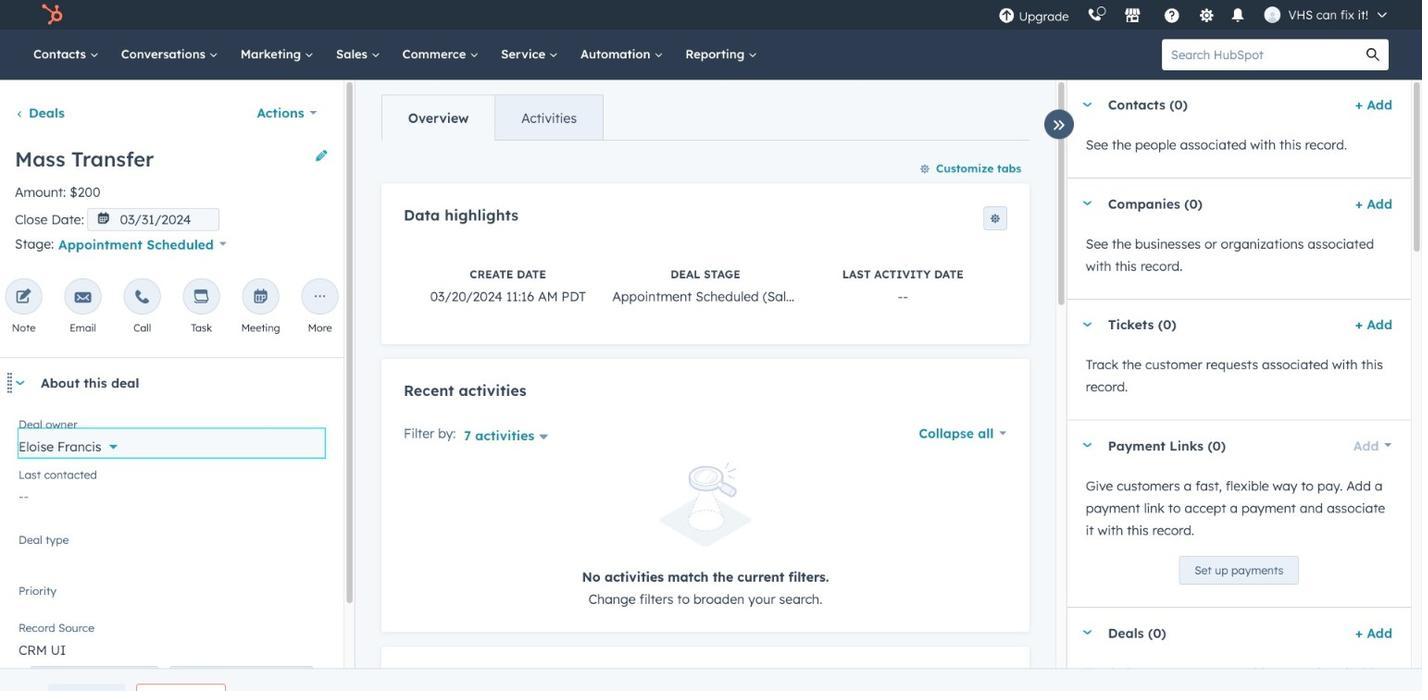 Task type: locate. For each thing, give the bounding box(es) containing it.
alert
[[404, 463, 1008, 611]]

note image
[[15, 290, 32, 307]]

navigation
[[382, 94, 604, 140]]

menu
[[990, 0, 1400, 30]]

caret image
[[1082, 201, 1093, 206], [1082, 322, 1093, 327], [15, 381, 26, 386], [1082, 443, 1093, 448], [1082, 631, 1093, 636]]

email image
[[75, 290, 91, 307]]



Task type: describe. For each thing, give the bounding box(es) containing it.
jacob simon image
[[1265, 6, 1281, 23]]

Search HubSpot search field
[[1162, 39, 1358, 70]]

MM/DD/YYYY text field
[[88, 208, 219, 231]]

task image
[[193, 290, 210, 307]]

call image
[[134, 290, 151, 307]]

caret image
[[1082, 102, 1093, 107]]

more image
[[312, 290, 328, 307]]

meeting image
[[252, 290, 269, 307]]

-- text field
[[19, 480, 325, 509]]

marketplaces image
[[1125, 8, 1141, 25]]



Task type: vqa. For each thing, say whether or not it's contained in the screenshot.
Turn visitors into customers with conversion-optimized landing pages
no



